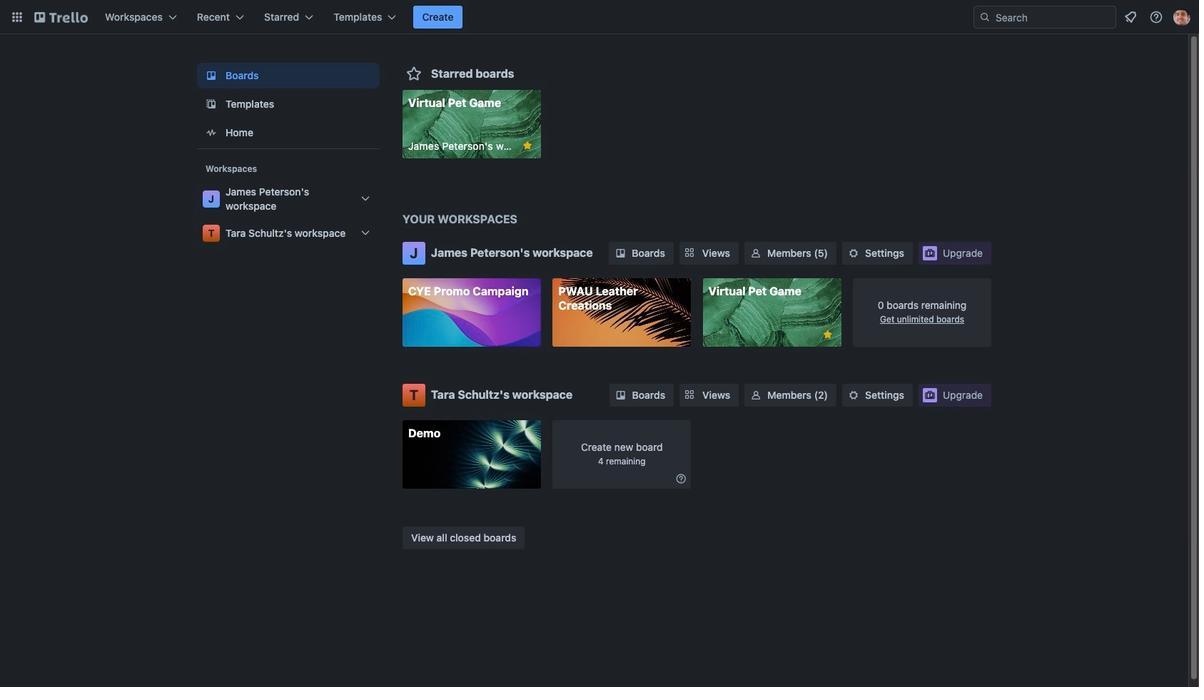 Task type: locate. For each thing, give the bounding box(es) containing it.
sm image
[[614, 246, 628, 260], [749, 246, 764, 260], [847, 246, 861, 260], [614, 389, 628, 403], [749, 389, 764, 403], [847, 389, 861, 403], [674, 472, 689, 486]]

click to unstar this board. it will be removed from your starred list. image
[[521, 139, 534, 152], [822, 328, 835, 341]]

1 vertical spatial click to unstar this board. it will be removed from your starred list. image
[[822, 328, 835, 341]]

board image
[[203, 67, 220, 84]]

0 notifications image
[[1123, 9, 1140, 26]]

open information menu image
[[1150, 10, 1164, 24]]

0 vertical spatial click to unstar this board. it will be removed from your starred list. image
[[521, 139, 534, 152]]

Search field
[[991, 7, 1116, 27]]

primary element
[[0, 0, 1200, 34]]

back to home image
[[34, 6, 88, 29]]



Task type: describe. For each thing, give the bounding box(es) containing it.
0 horizontal spatial click to unstar this board. it will be removed from your starred list. image
[[521, 139, 534, 152]]

search image
[[980, 11, 991, 23]]

template board image
[[203, 96, 220, 113]]

home image
[[203, 124, 220, 141]]

james peterson (jamespeterson93) image
[[1174, 9, 1191, 26]]

1 horizontal spatial click to unstar this board. it will be removed from your starred list. image
[[822, 328, 835, 341]]



Task type: vqa. For each thing, say whether or not it's contained in the screenshot.
"9.3K"
no



